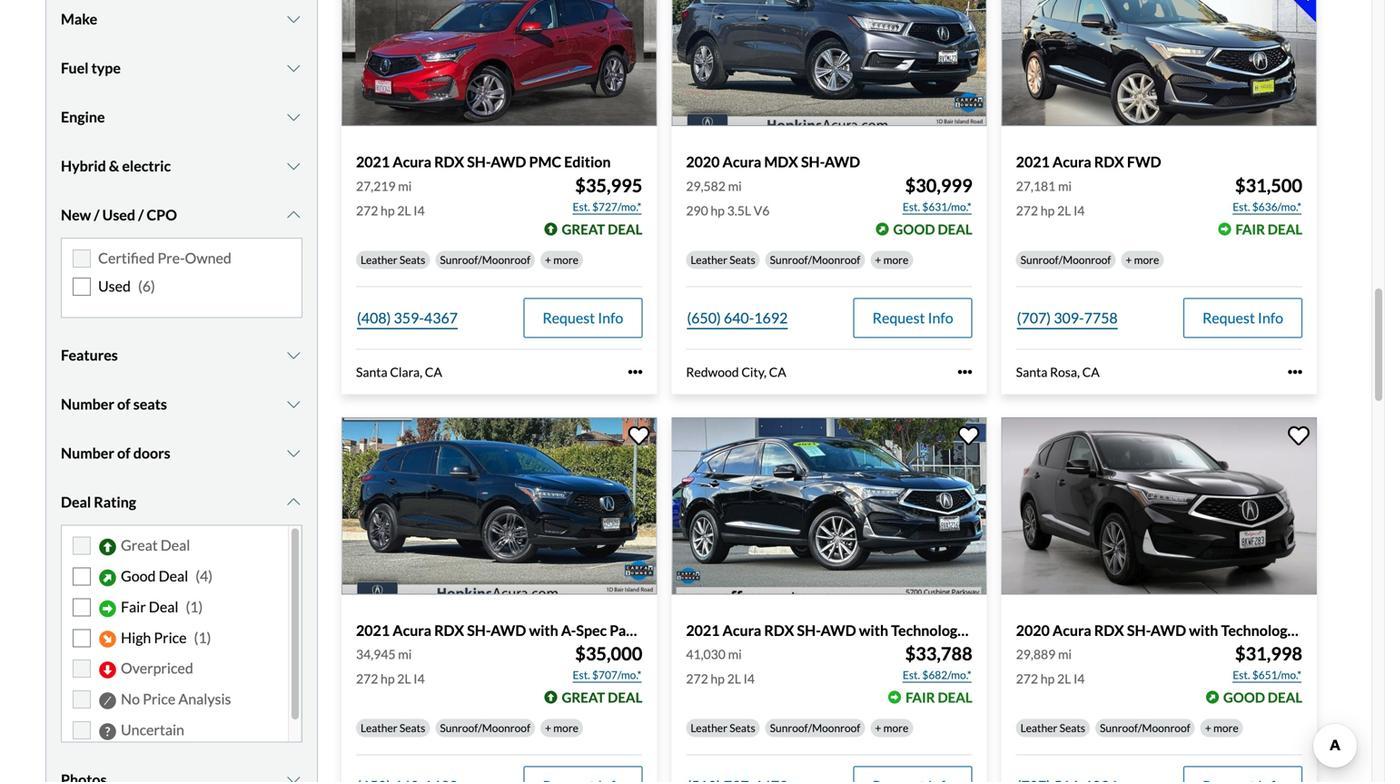 Task type: describe. For each thing, give the bounding box(es) containing it.
rating
[[94, 494, 136, 511]]

redwood city, ca
[[686, 365, 786, 380]]

est. $727/mo.* button
[[572, 198, 642, 216]]

request info for $35,995
[[543, 309, 623, 327]]

$30,999
[[905, 175, 973, 197]]

new / used / cpo button
[[61, 193, 302, 238]]

number of doors button
[[61, 431, 302, 476]]

make
[[61, 10, 97, 28]]

ca for $30,999
[[769, 365, 786, 380]]

(707) 309-7758
[[1017, 309, 1118, 327]]

sunroof/moonroof for $35,000
[[440, 722, 530, 735]]

+ more for $35,000
[[545, 722, 579, 735]]

good for $31,998
[[1223, 690, 1265, 706]]

v6
[[754, 203, 770, 218]]

analysis
[[178, 691, 231, 709]]

(707)
[[1017, 309, 1051, 327]]

29,582 mi 290 hp 3.5l v6
[[686, 178, 770, 218]]

ca for $31,500
[[1082, 365, 1100, 380]]

spec
[[576, 622, 607, 640]]

309-
[[1054, 309, 1084, 327]]

leather for $31,998
[[1021, 722, 1058, 735]]

(408) 359-4367 button
[[356, 298, 459, 338]]

santa for $31,500
[[1016, 365, 1048, 380]]

2021 for $35,995
[[356, 153, 390, 171]]

27,181
[[1016, 178, 1056, 194]]

modern steel metallic 2020 acura mdx sh-awd suv / crossover all-wheel drive 9-speed automatic image
[[672, 0, 987, 126]]

(1) for high price (1)
[[194, 629, 211, 647]]

number for number of doors
[[61, 445, 114, 462]]

deal for $30,999
[[938, 221, 973, 237]]

2020 for $31,998
[[1016, 622, 1050, 640]]

(408)
[[357, 309, 391, 327]]

chevron down image for number of seats
[[285, 397, 302, 412]]

7758
[[1084, 309, 1118, 327]]

request info for $30,999
[[873, 309, 953, 327]]

(6)
[[138, 278, 155, 295]]

ellipsis h image for $30,999
[[958, 365, 973, 380]]

acura for $35,995
[[393, 153, 431, 171]]

santa clara, ca
[[356, 365, 442, 380]]

acura for $33,788
[[723, 622, 761, 640]]

performance red pearl 2021 acura rdx sh-awd pmc edition suv / crossover all-wheel drive automatic image
[[342, 0, 657, 126]]

2021 acura rdx sh-awd with a-spec package
[[356, 622, 664, 640]]

features button
[[61, 333, 302, 378]]

package for $31,998
[[1298, 622, 1352, 640]]

2021 acura rdx fwd
[[1016, 153, 1161, 171]]

deal for $35,000
[[608, 690, 642, 706]]

number of seats button
[[61, 382, 302, 427]]

27,181 mi 272 hp 2l i4
[[1016, 178, 1085, 218]]

+ for $35,000
[[545, 722, 551, 735]]

chevron down image for deal rating
[[285, 495, 302, 510]]

est. $707/mo.* button
[[572, 667, 642, 685]]

fuel type
[[61, 59, 121, 77]]

i4 for $33,788
[[744, 672, 755, 687]]

(408) 359-4367
[[357, 309, 458, 327]]

i4 for $31,998
[[1074, 672, 1085, 687]]

price for high
[[154, 629, 187, 647]]

majestic black pearl 2021 acura rdx sh-awd with a-spec package suv / crossover all-wheel drive automatic image
[[342, 418, 657, 595]]

i4 for $31,500
[[1074, 203, 1085, 218]]

27,219
[[356, 178, 396, 194]]

good
[[121, 568, 156, 585]]

chevron down image for number of doors
[[285, 446, 302, 461]]

sunroof/moonroof for $33,788
[[770, 722, 861, 735]]

high price (1)
[[121, 629, 211, 647]]

make button
[[61, 0, 302, 42]]

rdx for $31,500
[[1094, 153, 1124, 171]]

majestic black pearl 2021 acura rdx fwd suv / crossover front-wheel drive automatic image
[[1002, 0, 1317, 126]]

doors
[[133, 445, 170, 462]]

majestic black pearl 2021 acura rdx sh-awd with technology package suv / crossover all-wheel drive automatic image
[[672, 418, 987, 595]]

rdx for $35,995
[[434, 153, 464, 171]]

deal rating
[[61, 494, 136, 511]]

est. for $30,999
[[903, 200, 920, 213]]

pmc
[[529, 153, 561, 171]]

santa rosa, ca
[[1016, 365, 1100, 380]]

santa for $35,995
[[356, 365, 388, 380]]

$31,500
[[1235, 175, 1303, 197]]

leather for $30,999
[[691, 253, 728, 266]]

awd for $35,000
[[491, 622, 526, 640]]

$636/mo.*
[[1252, 200, 1302, 213]]

+ for $35,995
[[545, 253, 551, 266]]

black 2020 acura rdx sh-awd with technology package suv / crossover all-wheel drive automatic image
[[1002, 418, 1317, 595]]

rdx for $35,000
[[434, 622, 464, 640]]

est. for $31,998
[[1233, 669, 1250, 682]]

+ more for $30,999
[[875, 253, 909, 266]]

number of doors
[[61, 445, 170, 462]]

acura for $31,500
[[1053, 153, 1091, 171]]

+ more for $31,998
[[1205, 722, 1239, 735]]

seats for $31,998
[[1060, 722, 1085, 735]]

2020 for $30,999
[[686, 153, 720, 171]]

$31,998 est. $651/mo.*
[[1233, 644, 1303, 682]]

no price analysis
[[121, 691, 231, 709]]

no
[[121, 691, 140, 709]]

640-
[[724, 309, 754, 327]]

price for no
[[143, 691, 176, 709]]

est. $636/mo.* button
[[1232, 198, 1303, 216]]

1 vertical spatial used
[[98, 278, 131, 295]]

est. $651/mo.* button
[[1232, 667, 1303, 685]]

electric
[[122, 157, 171, 175]]

engine button
[[61, 94, 302, 140]]

sunroof/moonroof for $30,999
[[770, 253, 861, 266]]

hp for $35,000
[[381, 672, 395, 687]]

2020 acura mdx sh-awd
[[686, 153, 860, 171]]

with for $35,000
[[529, 622, 558, 640]]

used inside dropdown button
[[102, 206, 135, 224]]

deal for great
[[161, 537, 190, 554]]

$31,500 est. $636/mo.*
[[1233, 175, 1303, 213]]

$651/mo.*
[[1252, 669, 1302, 682]]

(4)
[[195, 568, 213, 585]]

272 for $31,500
[[1016, 203, 1038, 218]]

engine
[[61, 108, 105, 126]]

deal rating button
[[61, 480, 302, 525]]

edition
[[564, 153, 611, 171]]

2021 for $33,788
[[686, 622, 720, 640]]

fair deal (1)
[[121, 598, 203, 616]]

est. for $35,000
[[573, 669, 590, 682]]

+ for $31,998
[[1205, 722, 1211, 735]]

2l for $35,000
[[397, 672, 411, 687]]

deal for $35,995
[[608, 221, 642, 237]]

+ for $33,788
[[875, 722, 881, 735]]

ellipsis h image for $31,500
[[1288, 365, 1303, 380]]

$35,000 est. $707/mo.*
[[573, 644, 642, 682]]

$631/mo.*
[[922, 200, 972, 213]]

$682/mo.*
[[922, 669, 972, 682]]

mi for $35,000
[[398, 647, 412, 663]]

package for $33,788
[[968, 622, 1022, 640]]

deal for $31,998
[[1268, 690, 1303, 706]]

seats for $35,995
[[400, 253, 425, 266]]

new
[[61, 206, 91, 224]]

deal for $31,500
[[1268, 221, 1303, 237]]

2021 for $31,500
[[1016, 153, 1050, 171]]

(707) 309-7758 button
[[1016, 298, 1119, 338]]

fair for $33,788
[[906, 690, 935, 706]]

$35,995
[[575, 175, 642, 197]]

owned
[[185, 249, 231, 267]]

41,030
[[686, 647, 726, 663]]

chevron down image for make
[[285, 12, 302, 26]]

3.5l
[[727, 203, 751, 218]]

$727/mo.*
[[592, 200, 642, 213]]

hybrid & electric
[[61, 157, 171, 175]]

2020 acura rdx sh-awd with technology package
[[1016, 622, 1352, 640]]

359-
[[394, 309, 424, 327]]

deal inside dropdown button
[[61, 494, 91, 511]]

1692
[[754, 309, 788, 327]]



Task type: vqa. For each thing, say whether or not it's contained in the screenshot.
2021 Lincoln Aviator
no



Task type: locate. For each thing, give the bounding box(es) containing it.
272 down 27,181
[[1016, 203, 1038, 218]]

acura up 34,945 mi 272 hp 2l i4
[[393, 622, 431, 640]]

chevron down image inside engine dropdown button
[[285, 110, 302, 124]]

leather seats down the 29,889 mi 272 hp 2l i4
[[1021, 722, 1085, 735]]

272 for $35,995
[[356, 203, 378, 218]]

leather seats for $31,998
[[1021, 722, 1085, 735]]

chevron down image inside 'number of seats' dropdown button
[[285, 397, 302, 412]]

a-
[[561, 622, 576, 640]]

0 vertical spatial 2020
[[686, 153, 720, 171]]

acura for $31,998
[[1053, 622, 1091, 640]]

2l for $33,788
[[727, 672, 741, 687]]

deal down $727/mo.*
[[608, 221, 642, 237]]

1 horizontal spatial ca
[[769, 365, 786, 380]]

hp inside 29,582 mi 290 hp 3.5l v6
[[711, 203, 725, 218]]

acura for $30,999
[[723, 153, 761, 171]]

1 request info from the left
[[543, 309, 623, 327]]

with for $33,788
[[859, 622, 888, 640]]

2 santa from the left
[[1016, 365, 1048, 380]]

price right no
[[143, 691, 176, 709]]

hp down 41,030
[[711, 672, 725, 687]]

1 vertical spatial good deal
[[1223, 690, 1303, 706]]

number down features at the left
[[61, 396, 114, 413]]

0 horizontal spatial good
[[893, 221, 935, 237]]

leather down the 29,889 mi 272 hp 2l i4
[[1021, 722, 1058, 735]]

272 inside 41,030 mi 272 hp 2l i4
[[686, 672, 708, 687]]

1 horizontal spatial fair deal
[[1236, 221, 1303, 237]]

est. down the $35,995 at the top left of page
[[573, 200, 590, 213]]

2 ellipsis h image from the left
[[958, 365, 973, 380]]

seats down the 29,889 mi 272 hp 2l i4
[[1060, 722, 1085, 735]]

est. for $35,995
[[573, 200, 590, 213]]

1 request from the left
[[543, 309, 595, 327]]

of
[[117, 396, 130, 413], [117, 445, 130, 462]]

1 package from the left
[[610, 622, 664, 640]]

0 horizontal spatial good deal
[[893, 221, 973, 237]]

4367
[[424, 309, 458, 327]]

great deal for $35,000
[[562, 690, 642, 706]]

deal up good deal (4)
[[161, 537, 190, 554]]

2 ca from the left
[[769, 365, 786, 380]]

0 vertical spatial used
[[102, 206, 135, 224]]

mi for $31,998
[[1058, 647, 1072, 663]]

2 horizontal spatial ca
[[1082, 365, 1100, 380]]

$35,000
[[575, 644, 642, 665]]

2l for $31,998
[[1057, 672, 1071, 687]]

hp inside 34,945 mi 272 hp 2l i4
[[381, 672, 395, 687]]

0 vertical spatial good
[[893, 221, 935, 237]]

1 request info button from the left
[[523, 298, 642, 338]]

2l inside 27,181 mi 272 hp 2l i4
[[1057, 203, 1071, 218]]

fuel
[[61, 59, 89, 77]]

great deal down est. $727/mo.* button
[[562, 221, 642, 237]]

ellipsis h image
[[628, 365, 642, 380], [958, 365, 973, 380], [1288, 365, 1303, 380]]

hp for $31,998
[[1041, 672, 1055, 687]]

i4 inside 27,181 mi 272 hp 2l i4
[[1074, 203, 1085, 218]]

chevron down image for new / used / cpo
[[285, 208, 302, 223]]

29,582
[[686, 178, 726, 194]]

more
[[553, 253, 579, 266], [883, 253, 909, 266], [1134, 253, 1159, 266], [553, 722, 579, 735], [883, 722, 909, 735], [1213, 722, 1239, 735]]

good deal
[[893, 221, 973, 237], [1223, 690, 1303, 706]]

seats for $35,000
[[400, 722, 425, 735]]

/ right new
[[94, 206, 100, 224]]

fair deal down est. $682/mo.* button
[[906, 690, 973, 706]]

2 chevron down image from the top
[[285, 208, 302, 223]]

(650)
[[687, 309, 721, 327]]

leather seats down 41,030 mi 272 hp 2l i4
[[691, 722, 755, 735]]

great
[[121, 537, 158, 554]]

0 horizontal spatial santa
[[356, 365, 388, 380]]

chevron down image for hybrid & electric
[[285, 159, 302, 174]]

chevron down image
[[285, 110, 302, 124], [285, 208, 302, 223], [285, 397, 302, 412], [285, 446, 302, 461], [285, 495, 302, 510], [285, 773, 302, 783]]

2021 for $35,000
[[356, 622, 390, 640]]

hp down 34,945
[[381, 672, 395, 687]]

2 package from the left
[[968, 622, 1022, 640]]

2l inside the 29,889 mi 272 hp 2l i4
[[1057, 672, 1071, 687]]

chevron down image inside make dropdown button
[[285, 12, 302, 26]]

type
[[91, 59, 121, 77]]

hp down 27,181
[[1041, 203, 1055, 218]]

est. for $33,788
[[903, 669, 920, 682]]

chevron down image inside fuel type dropdown button
[[285, 61, 302, 75]]

leather seats for $35,995
[[361, 253, 425, 266]]

deal for fair
[[149, 598, 178, 616]]

1 horizontal spatial request info
[[873, 309, 953, 327]]

272 inside 27,219 mi 272 hp 2l i4
[[356, 203, 378, 218]]

request info button for $35,995
[[523, 298, 642, 338]]

(1) down (4)
[[186, 598, 203, 616]]

great down est. $707/mo.* button
[[562, 690, 605, 706]]

number inside dropdown button
[[61, 445, 114, 462]]

272 down 27,219
[[356, 203, 378, 218]]

29,889
[[1016, 647, 1056, 663]]

more for $31,998
[[1213, 722, 1239, 735]]

3 ca from the left
[[1082, 365, 1100, 380]]

deal down $631/mo.*
[[938, 221, 973, 237]]

hp inside 27,181 mi 272 hp 2l i4
[[1041, 203, 1055, 218]]

high
[[121, 629, 151, 647]]

i4 for $35,000
[[414, 672, 425, 687]]

deal right 'fair'
[[149, 598, 178, 616]]

2l for $35,995
[[397, 203, 411, 218]]

0 vertical spatial great
[[562, 221, 605, 237]]

seats down 41,030 mi 272 hp 2l i4
[[730, 722, 755, 735]]

fair deal for $33,788
[[906, 690, 973, 706]]

3 chevron down image from the top
[[285, 397, 302, 412]]

leather down 290
[[691, 253, 728, 266]]

est. inside $31,998 est. $651/mo.*
[[1233, 669, 1250, 682]]

seats
[[133, 396, 167, 413]]

2 horizontal spatial request
[[1203, 309, 1255, 327]]

request info button for $31,500
[[1184, 298, 1303, 338]]

0 vertical spatial number
[[61, 396, 114, 413]]

request info button
[[523, 298, 642, 338], [854, 298, 973, 338], [1184, 298, 1303, 338]]

est. down $33,788
[[903, 669, 920, 682]]

1 horizontal spatial ellipsis h image
[[958, 365, 973, 380]]

hp right 290
[[711, 203, 725, 218]]

1 vertical spatial number
[[61, 445, 114, 462]]

2 horizontal spatial with
[[1189, 622, 1218, 640]]

2 request info button from the left
[[854, 298, 973, 338]]

acura up 29,582 mi 290 hp 3.5l v6
[[723, 153, 761, 171]]

i4 for $35,995
[[414, 203, 425, 218]]

mi right 27,219
[[398, 178, 412, 194]]

hp down 27,219
[[381, 203, 395, 218]]

3 package from the left
[[1298, 622, 1352, 640]]

2 with from the left
[[859, 622, 888, 640]]

1 ellipsis h image from the left
[[628, 365, 642, 380]]

mi right 34,945
[[398, 647, 412, 663]]

leather seats for $33,788
[[691, 722, 755, 735]]

mi inside 41,030 mi 272 hp 2l i4
[[728, 647, 742, 663]]

+ for $30,999
[[875, 253, 881, 266]]

i4 inside 41,030 mi 272 hp 2l i4
[[744, 672, 755, 687]]

est. $631/mo.* button
[[902, 198, 973, 216]]

0 horizontal spatial technology
[[891, 622, 965, 640]]

hp inside the 29,889 mi 272 hp 2l i4
[[1041, 672, 1055, 687]]

2 chevron down image from the top
[[285, 61, 302, 75]]

hybrid & electric button
[[61, 144, 302, 189]]

$35,995 est. $727/mo.*
[[573, 175, 642, 213]]

leather seats for $30,999
[[691, 253, 755, 266]]

1 vertical spatial great deal
[[562, 690, 642, 706]]

3 request info button from the left
[[1184, 298, 1303, 338]]

awd for $33,788
[[821, 622, 856, 640]]

3 with from the left
[[1189, 622, 1218, 640]]

27,219 mi 272 hp 2l i4
[[356, 178, 425, 218]]

2020
[[686, 153, 720, 171], [1016, 622, 1050, 640]]

chevron down image inside number of doors dropdown button
[[285, 446, 302, 461]]

ellipsis h image for $35,995
[[628, 365, 642, 380]]

1 horizontal spatial 2020
[[1016, 622, 1050, 640]]

0 horizontal spatial /
[[94, 206, 100, 224]]

certified
[[98, 249, 155, 267]]

0 vertical spatial fair
[[1236, 221, 1265, 237]]

1 chevron down image from the top
[[285, 12, 302, 26]]

i4 inside the 29,889 mi 272 hp 2l i4
[[1074, 672, 1085, 687]]

3 request info from the left
[[1203, 309, 1283, 327]]

2l inside 27,219 mi 272 hp 2l i4
[[397, 203, 411, 218]]

mi inside 27,219 mi 272 hp 2l i4
[[398, 178, 412, 194]]

mi inside 27,181 mi 272 hp 2l i4
[[1058, 178, 1072, 194]]

1 vertical spatial 2020
[[1016, 622, 1050, 640]]

chevron down image
[[285, 12, 302, 26], [285, 61, 302, 75], [285, 159, 302, 174], [285, 348, 302, 363]]

2 great from the top
[[562, 690, 605, 706]]

2 horizontal spatial request info button
[[1184, 298, 1303, 338]]

est. down $30,999
[[903, 200, 920, 213]]

hp for $33,788
[[711, 672, 725, 687]]

deal down the $636/mo.*
[[1268, 221, 1303, 237]]

hp inside 27,219 mi 272 hp 2l i4
[[381, 203, 395, 218]]

2 of from the top
[[117, 445, 130, 462]]

1 vertical spatial good
[[1223, 690, 1265, 706]]

deal down the $707/mo.*
[[608, 690, 642, 706]]

fair deal for $31,500
[[1236, 221, 1303, 237]]

(650) 640-1692 button
[[686, 298, 789, 338]]

chevron down image for engine
[[285, 110, 302, 124]]

of left seats
[[117, 396, 130, 413]]

info for $30,999
[[928, 309, 953, 327]]

+ more for $33,788
[[875, 722, 909, 735]]

number of seats
[[61, 396, 167, 413]]

1 vertical spatial fair deal
[[906, 690, 973, 706]]

2 horizontal spatial info
[[1258, 309, 1283, 327]]

0 horizontal spatial with
[[529, 622, 558, 640]]

5 chevron down image from the top
[[285, 495, 302, 510]]

leather for $33,788
[[691, 722, 728, 735]]

2 technology from the left
[[1221, 622, 1295, 640]]

1 horizontal spatial good
[[1223, 690, 1265, 706]]

(1) down fair deal (1)
[[194, 629, 211, 647]]

34,945
[[356, 647, 396, 663]]

34,945 mi 272 hp 2l i4
[[356, 647, 425, 687]]

1 horizontal spatial request
[[873, 309, 925, 327]]

272 down 29,889 at bottom
[[1016, 672, 1038, 687]]

1 santa from the left
[[356, 365, 388, 380]]

great down est. $727/mo.* button
[[562, 221, 605, 237]]

hp for $30,999
[[711, 203, 725, 218]]

deal down '$682/mo.*'
[[938, 690, 973, 706]]

seats down 34,945 mi 272 hp 2l i4
[[400, 722, 425, 735]]

2 horizontal spatial request info
[[1203, 309, 1283, 327]]

fair down est. $636/mo.* button
[[1236, 221, 1265, 237]]

est. inside $33,788 est. $682/mo.*
[[903, 669, 920, 682]]

price
[[154, 629, 187, 647], [143, 691, 176, 709]]

mi right 29,889 at bottom
[[1058, 647, 1072, 663]]

seats down 3.5l
[[730, 253, 755, 266]]

3 ellipsis h image from the left
[[1288, 365, 1303, 380]]

chevron down image inside features dropdown button
[[285, 348, 302, 363]]

used down certified
[[98, 278, 131, 295]]

sh- for $33,788
[[797, 622, 821, 640]]

1 great deal from the top
[[562, 221, 642, 237]]

1 horizontal spatial /
[[138, 206, 144, 224]]

cpo
[[147, 206, 177, 224]]

1 great from the top
[[562, 221, 605, 237]]

i4 inside 34,945 mi 272 hp 2l i4
[[414, 672, 425, 687]]

2l
[[397, 203, 411, 218], [1057, 203, 1071, 218], [397, 672, 411, 687], [727, 672, 741, 687], [1057, 672, 1071, 687]]

leather seats down 3.5l
[[691, 253, 755, 266]]

2 request from the left
[[873, 309, 925, 327]]

est. inside $35,000 est. $707/mo.*
[[573, 669, 590, 682]]

pre-
[[157, 249, 185, 267]]

number
[[61, 396, 114, 413], [61, 445, 114, 462]]

mi right 27,181
[[1058, 178, 1072, 194]]

$707/mo.*
[[592, 669, 642, 682]]

good down "est. $631/mo.*" button
[[893, 221, 935, 237]]

4 chevron down image from the top
[[285, 446, 302, 461]]

santa left rosa,
[[1016, 365, 1048, 380]]

info for $31,500
[[1258, 309, 1283, 327]]

acura up 27,219 mi 272 hp 2l i4
[[393, 153, 431, 171]]

2 number from the top
[[61, 445, 114, 462]]

1 horizontal spatial with
[[859, 622, 888, 640]]

0 horizontal spatial request info
[[543, 309, 623, 327]]

hybrid
[[61, 157, 106, 175]]

(650) 640-1692
[[687, 309, 788, 327]]

package up the $35,000
[[610, 622, 664, 640]]

fair
[[121, 598, 146, 616]]

272 for $33,788
[[686, 672, 708, 687]]

awd
[[491, 153, 526, 171], [825, 153, 860, 171], [491, 622, 526, 640], [821, 622, 856, 640], [1151, 622, 1186, 640]]

sh- for $31,998
[[1127, 622, 1151, 640]]

info
[[598, 309, 623, 327], [928, 309, 953, 327], [1258, 309, 1283, 327]]

2 info from the left
[[928, 309, 953, 327]]

of left doors
[[117, 445, 130, 462]]

1 vertical spatial of
[[117, 445, 130, 462]]

good deal (4)
[[121, 568, 213, 585]]

great
[[562, 221, 605, 237], [562, 690, 605, 706]]

of inside dropdown button
[[117, 445, 130, 462]]

city,
[[741, 365, 767, 380]]

deal
[[608, 221, 642, 237], [938, 221, 973, 237], [1268, 221, 1303, 237], [608, 690, 642, 706], [938, 690, 973, 706], [1268, 690, 1303, 706]]

great deal down est. $707/mo.* button
[[562, 690, 642, 706]]

great for $35,995
[[562, 221, 605, 237]]

0 horizontal spatial fair deal
[[906, 690, 973, 706]]

ca right clara,
[[425, 365, 442, 380]]

mi right 41,030
[[728, 647, 742, 663]]

0 vertical spatial great deal
[[562, 221, 642, 237]]

+ more
[[545, 253, 579, 266], [875, 253, 909, 266], [1126, 253, 1159, 266], [545, 722, 579, 735], [875, 722, 909, 735], [1205, 722, 1239, 735]]

deal left rating
[[61, 494, 91, 511]]

leather up '(408)' on the left top of page
[[361, 253, 397, 266]]

fair deal
[[1236, 221, 1303, 237], [906, 690, 973, 706]]

fair deal down est. $636/mo.* button
[[1236, 221, 1303, 237]]

41,030 mi 272 hp 2l i4
[[686, 647, 755, 687]]

info for $35,995
[[598, 309, 623, 327]]

chevron down image inside deal rating dropdown button
[[285, 495, 302, 510]]

0 horizontal spatial request info button
[[523, 298, 642, 338]]

2021 up 27,181
[[1016, 153, 1050, 171]]

request for $30,999
[[873, 309, 925, 327]]

3 request from the left
[[1203, 309, 1255, 327]]

2021 up 41,030
[[686, 622, 720, 640]]

package up 29,889 at bottom
[[968, 622, 1022, 640]]

1 ca from the left
[[425, 365, 442, 380]]

technology up the $31,998
[[1221, 622, 1295, 640]]

hp down 29,889 at bottom
[[1041, 672, 1055, 687]]

deal
[[61, 494, 91, 511], [161, 537, 190, 554], [159, 568, 188, 585], [149, 598, 178, 616]]

chevron down image for features
[[285, 348, 302, 363]]

2l inside 34,945 mi 272 hp 2l i4
[[397, 672, 411, 687]]

0 horizontal spatial package
[[610, 622, 664, 640]]

6 chevron down image from the top
[[285, 773, 302, 783]]

1 with from the left
[[529, 622, 558, 640]]

1 info from the left
[[598, 309, 623, 327]]

272 inside 34,945 mi 272 hp 2l i4
[[356, 672, 378, 687]]

0 horizontal spatial 2020
[[686, 153, 720, 171]]

request for $35,995
[[543, 309, 595, 327]]

0 horizontal spatial ca
[[425, 365, 442, 380]]

2021 acura rdx sh-awd pmc edition
[[356, 153, 611, 171]]

est. inside the $35,995 est. $727/mo.*
[[573, 200, 590, 213]]

$31,998
[[1235, 644, 1303, 665]]

3 info from the left
[[1258, 309, 1283, 327]]

santa
[[356, 365, 388, 380], [1016, 365, 1048, 380]]

2 / from the left
[[138, 206, 144, 224]]

/ left cpo
[[138, 206, 144, 224]]

est. inside $30,999 est. $631/mo.*
[[903, 200, 920, 213]]

leather seats down 34,945 mi 272 hp 2l i4
[[361, 722, 425, 735]]

acura for $35,000
[[393, 622, 431, 640]]

est. down the $35,000
[[573, 669, 590, 682]]

2 great deal from the top
[[562, 690, 642, 706]]

overpriced
[[121, 660, 193, 678]]

2021 acura rdx sh-awd with technology package
[[686, 622, 1022, 640]]

mi for $33,788
[[728, 647, 742, 663]]

ca
[[425, 365, 442, 380], [769, 365, 786, 380], [1082, 365, 1100, 380]]

mdx
[[764, 153, 798, 171]]

272 for $35,000
[[356, 672, 378, 687]]

1 / from the left
[[94, 206, 100, 224]]

technology for $31,998
[[1221, 622, 1295, 640]]

0 vertical spatial (1)
[[186, 598, 203, 616]]

2 horizontal spatial package
[[1298, 622, 1352, 640]]

i4
[[414, 203, 425, 218], [1074, 203, 1085, 218], [414, 672, 425, 687], [744, 672, 755, 687], [1074, 672, 1085, 687]]

290
[[686, 203, 708, 218]]

of inside dropdown button
[[117, 396, 130, 413]]

deal left (4)
[[159, 568, 188, 585]]

0 horizontal spatial ellipsis h image
[[628, 365, 642, 380]]

package up the $31,998
[[1298, 622, 1352, 640]]

great deal for $35,995
[[562, 221, 642, 237]]

good
[[893, 221, 935, 237], [1223, 690, 1265, 706]]

0 vertical spatial of
[[117, 396, 130, 413]]

2021 up 34,945
[[356, 622, 390, 640]]

mi up 3.5l
[[728, 178, 742, 194]]

$33,788
[[905, 644, 973, 665]]

sh- for $35,995
[[467, 153, 491, 171]]

seats up 359-
[[400, 253, 425, 266]]

$30,999 est. $631/mo.*
[[903, 175, 973, 213]]

3 chevron down image from the top
[[285, 159, 302, 174]]

deal for good
[[159, 568, 188, 585]]

used right new
[[102, 206, 135, 224]]

mi inside the 29,889 mi 272 hp 2l i4
[[1058, 647, 1072, 663]]

price down fair deal (1)
[[154, 629, 187, 647]]

mi inside 29,582 mi 290 hp 3.5l v6
[[728, 178, 742, 194]]

leather seats up (408) 359-4367 on the top
[[361, 253, 425, 266]]

acura up the 29,889 mi 272 hp 2l i4
[[1053, 622, 1091, 640]]

of for doors
[[117, 445, 130, 462]]

272 for $31,998
[[1016, 672, 1038, 687]]

1 horizontal spatial package
[[968, 622, 1022, 640]]

good deal down "est. $631/mo.*" button
[[893, 221, 973, 237]]

santa left clara,
[[356, 365, 388, 380]]

of for seats
[[117, 396, 130, 413]]

leather down 34,945 mi 272 hp 2l i4
[[361, 722, 397, 735]]

0 horizontal spatial fair
[[906, 690, 935, 706]]

est. for $31,500
[[1233, 200, 1250, 213]]

est. inside "$31,500 est. $636/mo.*"
[[1233, 200, 1250, 213]]

1 chevron down image from the top
[[285, 110, 302, 124]]

272 down 41,030
[[686, 672, 708, 687]]

number inside dropdown button
[[61, 396, 114, 413]]

$33,788 est. $682/mo.*
[[903, 644, 973, 682]]

1 horizontal spatial technology
[[1221, 622, 1295, 640]]

1 technology from the left
[[891, 622, 965, 640]]

ca right rosa,
[[1082, 365, 1100, 380]]

deal down $651/mo.*
[[1268, 690, 1303, 706]]

good deal down est. $651/mo.* 'button'
[[1223, 690, 1303, 706]]

2021 up 27,219
[[356, 153, 390, 171]]

request info button for $30,999
[[854, 298, 973, 338]]

acura up 41,030 mi 272 hp 2l i4
[[723, 622, 761, 640]]

chevron down image inside new / used / cpo dropdown button
[[285, 208, 302, 223]]

mi
[[398, 178, 412, 194], [728, 178, 742, 194], [1058, 178, 1072, 194], [398, 647, 412, 663], [728, 647, 742, 663], [1058, 647, 1072, 663]]

more for $33,788
[[883, 722, 909, 735]]

ca right city,
[[769, 365, 786, 380]]

i4 inside 27,219 mi 272 hp 2l i4
[[414, 203, 425, 218]]

sh- for $30,999
[[801, 153, 825, 171]]

acura up 27,181 mi 272 hp 2l i4
[[1053, 153, 1091, 171]]

sh-
[[467, 153, 491, 171], [801, 153, 825, 171], [467, 622, 491, 640], [797, 622, 821, 640], [1127, 622, 1151, 640]]

2020 up 29,889 at bottom
[[1016, 622, 1050, 640]]

1 vertical spatial (1)
[[194, 629, 211, 647]]

technology for $33,788
[[891, 622, 965, 640]]

certified pre-owned
[[98, 249, 231, 267]]

272 inside 27,181 mi 272 hp 2l i4
[[1016, 203, 1038, 218]]

1 horizontal spatial fair
[[1236, 221, 1265, 237]]

1 horizontal spatial good deal
[[1223, 690, 1303, 706]]

number for number of seats
[[61, 396, 114, 413]]

sunroof/moonroof for $35,995
[[440, 253, 530, 266]]

rdx for $31,998
[[1094, 622, 1124, 640]]

uncertain
[[121, 722, 184, 739]]

1 vertical spatial fair
[[906, 690, 935, 706]]

1 horizontal spatial info
[[928, 309, 953, 327]]

1 of from the top
[[117, 396, 130, 413]]

request
[[543, 309, 595, 327], [873, 309, 925, 327], [1203, 309, 1255, 327]]

est. down the $31,998
[[1233, 669, 1250, 682]]

2l for $31,500
[[1057, 203, 1071, 218]]

good deal for $30,999
[[893, 221, 973, 237]]

fwd
[[1127, 153, 1161, 171]]

2 horizontal spatial ellipsis h image
[[1288, 365, 1303, 380]]

1 horizontal spatial santa
[[1016, 365, 1048, 380]]

number up deal rating
[[61, 445, 114, 462]]

mi inside 34,945 mi 272 hp 2l i4
[[398, 647, 412, 663]]

272 down 34,945
[[356, 672, 378, 687]]

awd for $30,999
[[825, 153, 860, 171]]

chevron down image inside hybrid & electric dropdown button
[[285, 159, 302, 174]]

1 vertical spatial price
[[143, 691, 176, 709]]

fair for $31,500
[[1236, 221, 1265, 237]]

2 request info from the left
[[873, 309, 953, 327]]

leather seats for $35,000
[[361, 722, 425, 735]]

2020 up the 29,582
[[686, 153, 720, 171]]

mi for $31,500
[[1058, 178, 1072, 194]]

est. $682/mo.* button
[[902, 667, 973, 685]]

technology up $33,788
[[891, 622, 965, 640]]

features
[[61, 346, 118, 364]]

hp inside 41,030 mi 272 hp 2l i4
[[711, 672, 725, 687]]

est. down $31,500
[[1233, 200, 1250, 213]]

1 horizontal spatial request info button
[[854, 298, 973, 338]]

fair down est. $682/mo.* button
[[906, 690, 935, 706]]

0 vertical spatial good deal
[[893, 221, 973, 237]]

clara,
[[390, 365, 422, 380]]

leather down 41,030 mi 272 hp 2l i4
[[691, 722, 728, 735]]

4 chevron down image from the top
[[285, 348, 302, 363]]

sunroof/moonroof for $31,998
[[1100, 722, 1191, 735]]

0 horizontal spatial info
[[598, 309, 623, 327]]

used (6)
[[98, 278, 155, 295]]

0 vertical spatial price
[[154, 629, 187, 647]]

great for $35,000
[[562, 690, 605, 706]]

1 vertical spatial great
[[562, 690, 605, 706]]

0 vertical spatial fair deal
[[1236, 221, 1303, 237]]

ca for $35,995
[[425, 365, 442, 380]]

1 number from the top
[[61, 396, 114, 413]]

good deal for $31,998
[[1223, 690, 1303, 706]]

0 horizontal spatial request
[[543, 309, 595, 327]]

2l inside 41,030 mi 272 hp 2l i4
[[727, 672, 741, 687]]

272 inside the 29,889 mi 272 hp 2l i4
[[1016, 672, 1038, 687]]

mi for $35,995
[[398, 178, 412, 194]]

more for $35,995
[[553, 253, 579, 266]]

new / used / cpo
[[61, 206, 177, 224]]

good down est. $651/mo.* 'button'
[[1223, 690, 1265, 706]]



